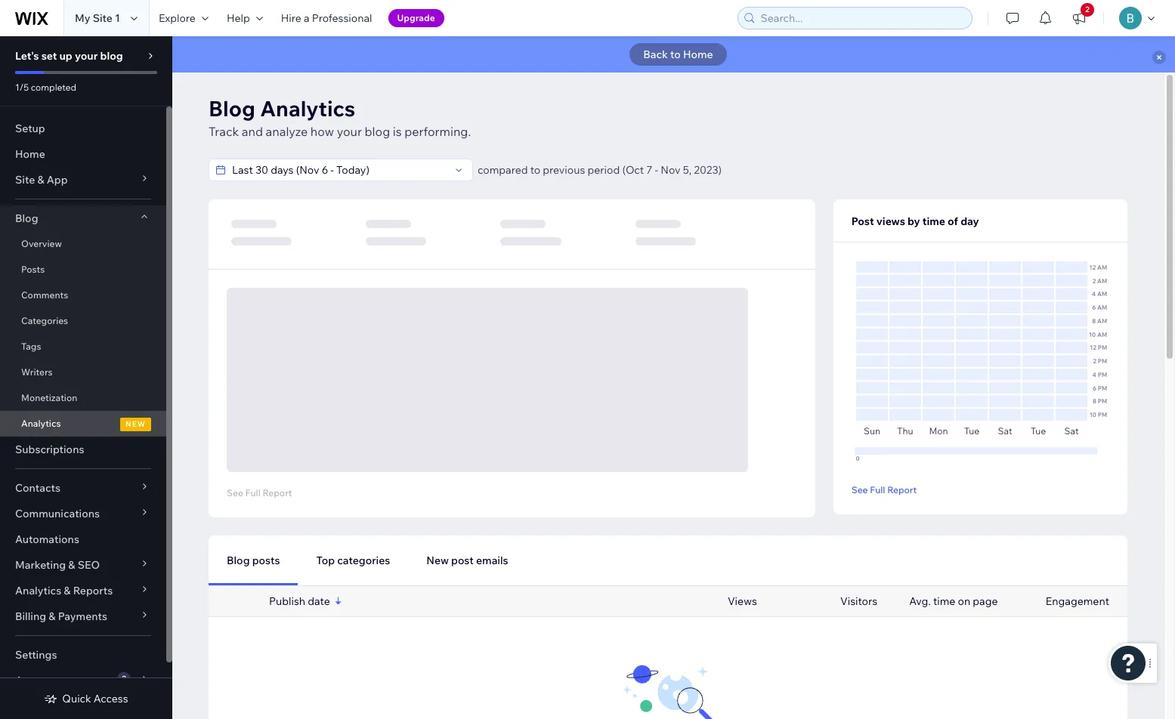 Task type: locate. For each thing, give the bounding box(es) containing it.
1 vertical spatial blog
[[15, 212, 38, 225]]

payments
[[58, 610, 107, 624]]

blog inside button
[[227, 554, 250, 568]]

1 vertical spatial site
[[15, 173, 35, 187]]

date
[[308, 595, 330, 609]]

back to home button
[[630, 43, 727, 66]]

upgrade button
[[388, 9, 444, 27]]

&
[[37, 173, 44, 187], [68, 559, 75, 572], [64, 584, 71, 598], [49, 610, 56, 624]]

new post emails
[[427, 554, 509, 568]]

previous
[[543, 163, 585, 177]]

& for site
[[37, 173, 44, 187]]

1 horizontal spatial site
[[93, 11, 113, 25]]

to right back
[[671, 48, 681, 61]]

site & app
[[15, 173, 68, 187]]

0 vertical spatial blog
[[100, 49, 123, 63]]

blog posts button
[[209, 536, 298, 586]]

tags link
[[0, 334, 166, 360]]

2 vertical spatial blog
[[227, 554, 250, 568]]

analytics for analytics & reports
[[15, 584, 61, 598]]

1 horizontal spatial to
[[671, 48, 681, 61]]

to for back
[[671, 48, 681, 61]]

home down the setup
[[15, 147, 45, 161]]

explore
[[159, 11, 196, 25]]

billing & payments button
[[0, 604, 166, 630]]

0 vertical spatial blog
[[209, 95, 256, 122]]

site left 1
[[93, 11, 113, 25]]

avg. time on page
[[910, 595, 998, 609]]

blog left posts
[[227, 554, 250, 568]]

a
[[304, 11, 310, 25]]

1 horizontal spatial your
[[337, 124, 362, 139]]

& left seo
[[68, 559, 75, 572]]

home right back
[[683, 48, 714, 61]]

0 horizontal spatial home
[[15, 147, 45, 161]]

sidebar element
[[0, 36, 172, 720]]

0 horizontal spatial 2
[[122, 674, 126, 684]]

time left of
[[923, 215, 946, 228]]

to
[[671, 48, 681, 61], [531, 163, 541, 177]]

top
[[316, 554, 335, 568]]

time left on
[[934, 595, 956, 609]]

visitors
[[841, 595, 878, 609]]

new post emails button
[[408, 536, 527, 586]]

5,
[[683, 163, 692, 177]]

0 horizontal spatial your
[[75, 49, 98, 63]]

1 horizontal spatial 2
[[1086, 5, 1090, 14]]

site
[[93, 11, 113, 25], [15, 173, 35, 187]]

analytics inside dropdown button
[[15, 584, 61, 598]]

blog left is
[[365, 124, 390, 139]]

your
[[75, 49, 98, 63], [337, 124, 362, 139]]

blog button
[[0, 206, 166, 231]]

my site 1
[[75, 11, 120, 25]]

blog inside blog analytics track and analyze how your blog is performing.
[[209, 95, 256, 122]]

blog
[[209, 95, 256, 122], [15, 212, 38, 225], [227, 554, 250, 568]]

billing & payments
[[15, 610, 107, 624]]

analytics down 'marketing'
[[15, 584, 61, 598]]

settings link
[[0, 643, 166, 668]]

engagement
[[1046, 595, 1110, 609]]

blog for analytics
[[209, 95, 256, 122]]

to inside button
[[671, 48, 681, 61]]

hire a professional
[[281, 11, 372, 25]]

avg.
[[910, 595, 931, 609]]

0 horizontal spatial to
[[531, 163, 541, 177]]

analytics for analytics
[[21, 418, 61, 429]]

your right up
[[75, 49, 98, 63]]

blog up track
[[209, 95, 256, 122]]

see full report button
[[852, 483, 917, 497]]

blog inside sidebar element
[[100, 49, 123, 63]]

& for marketing
[[68, 559, 75, 572]]

views
[[728, 595, 757, 609]]

to for compared
[[531, 163, 541, 177]]

top categories
[[316, 554, 390, 568]]

& inside popup button
[[49, 610, 56, 624]]

0 vertical spatial your
[[75, 49, 98, 63]]

site left "app"
[[15, 173, 35, 187]]

1 horizontal spatial home
[[683, 48, 714, 61]]

posts
[[252, 554, 280, 568]]

your right how
[[337, 124, 362, 139]]

billing
[[15, 610, 46, 624]]

analytics down monetization
[[21, 418, 61, 429]]

blog
[[100, 49, 123, 63], [365, 124, 390, 139]]

analytics up how
[[260, 95, 356, 122]]

1 horizontal spatial blog
[[365, 124, 390, 139]]

upgrade
[[397, 12, 435, 23]]

home
[[683, 48, 714, 61], [15, 147, 45, 161]]

& inside popup button
[[37, 173, 44, 187]]

0 vertical spatial 2
[[1086, 5, 1090, 14]]

posts link
[[0, 257, 166, 283]]

your inside blog analytics track and analyze how your blog is performing.
[[337, 124, 362, 139]]

seo
[[78, 559, 100, 572]]

& left "app"
[[37, 173, 44, 187]]

to left previous on the left top
[[531, 163, 541, 177]]

& inside dropdown button
[[64, 584, 71, 598]]

up
[[59, 49, 72, 63]]

and
[[242, 124, 263, 139]]

0 horizontal spatial blog
[[100, 49, 123, 63]]

new
[[427, 554, 449, 568]]

blog up overview
[[15, 212, 38, 225]]

& inside dropdown button
[[68, 559, 75, 572]]

& right billing
[[49, 610, 56, 624]]

2 vertical spatial analytics
[[15, 584, 61, 598]]

1 vertical spatial to
[[531, 163, 541, 177]]

& for billing
[[49, 610, 56, 624]]

1 vertical spatial analytics
[[21, 418, 61, 429]]

monetization
[[21, 392, 77, 404]]

0 vertical spatial home
[[683, 48, 714, 61]]

posts
[[21, 264, 45, 275]]

analytics & reports button
[[0, 578, 166, 604]]

2
[[1086, 5, 1090, 14], [122, 674, 126, 684]]

post
[[451, 554, 474, 568]]

by
[[908, 215, 921, 228]]

back
[[644, 48, 668, 61]]

0 horizontal spatial site
[[15, 173, 35, 187]]

home link
[[0, 141, 166, 167]]

quick
[[62, 693, 91, 706]]

1 vertical spatial your
[[337, 124, 362, 139]]

let's set up your blog
[[15, 49, 123, 63]]

overview link
[[0, 231, 166, 257]]

& left reports
[[64, 584, 71, 598]]

apps
[[15, 674, 41, 688]]

1 vertical spatial 2
[[122, 674, 126, 684]]

1 vertical spatial blog
[[365, 124, 390, 139]]

blog down 1
[[100, 49, 123, 63]]

publish
[[269, 595, 306, 609]]

period
[[588, 163, 620, 177]]

contacts
[[15, 482, 60, 495]]

1 vertical spatial home
[[15, 147, 45, 161]]

is
[[393, 124, 402, 139]]

0 vertical spatial analytics
[[260, 95, 356, 122]]

how
[[311, 124, 334, 139]]

analytics
[[260, 95, 356, 122], [21, 418, 61, 429], [15, 584, 61, 598]]

None field
[[228, 160, 450, 181]]

0 vertical spatial to
[[671, 48, 681, 61]]

blog for posts
[[227, 554, 250, 568]]



Task type: vqa. For each thing, say whether or not it's contained in the screenshot.
2
yes



Task type: describe. For each thing, give the bounding box(es) containing it.
automations
[[15, 533, 79, 547]]

7
[[647, 163, 653, 177]]

help button
[[218, 0, 272, 36]]

1
[[115, 11, 120, 25]]

professional
[[312, 11, 372, 25]]

2 inside sidebar element
[[122, 674, 126, 684]]

blog inside blog analytics track and analyze how your blog is performing.
[[365, 124, 390, 139]]

categories
[[21, 315, 68, 327]]

see full report
[[852, 484, 917, 496]]

quick access button
[[44, 693, 128, 706]]

2023)
[[694, 163, 722, 177]]

back to home alert
[[172, 36, 1176, 73]]

on
[[958, 595, 971, 609]]

writers link
[[0, 360, 166, 386]]

site & app button
[[0, 167, 166, 193]]

overview
[[21, 238, 62, 250]]

(oct
[[623, 163, 644, 177]]

day
[[961, 215, 980, 228]]

full
[[870, 484, 886, 496]]

1/5
[[15, 82, 29, 93]]

compared
[[478, 163, 528, 177]]

nov
[[661, 163, 681, 177]]

emails
[[476, 554, 509, 568]]

& for analytics
[[64, 584, 71, 598]]

analyze
[[266, 124, 308, 139]]

back to home
[[644, 48, 714, 61]]

contacts button
[[0, 476, 166, 501]]

0 vertical spatial time
[[923, 215, 946, 228]]

hire a professional link
[[272, 0, 381, 36]]

access
[[94, 693, 128, 706]]

categories link
[[0, 308, 166, 334]]

2 button
[[1063, 0, 1096, 36]]

publish date
[[269, 595, 330, 609]]

1 vertical spatial time
[[934, 595, 956, 609]]

2 inside the 2 button
[[1086, 5, 1090, 14]]

report
[[888, 484, 917, 496]]

blog posts
[[227, 554, 280, 568]]

subscriptions
[[15, 443, 84, 457]]

compared to previous period (oct 7 - nov 5, 2023)
[[478, 163, 722, 177]]

setup link
[[0, 116, 166, 141]]

categories
[[337, 554, 390, 568]]

writers
[[21, 367, 53, 378]]

your inside sidebar element
[[75, 49, 98, 63]]

reports
[[73, 584, 113, 598]]

automations link
[[0, 527, 166, 553]]

Search... field
[[756, 8, 968, 29]]

settings
[[15, 649, 57, 662]]

my
[[75, 11, 90, 25]]

marketing
[[15, 559, 66, 572]]

0 vertical spatial site
[[93, 11, 113, 25]]

app
[[47, 173, 68, 187]]

page
[[973, 595, 998, 609]]

post
[[852, 215, 874, 228]]

comments link
[[0, 283, 166, 308]]

views
[[877, 215, 906, 228]]

see
[[852, 484, 868, 496]]

setup
[[15, 122, 45, 135]]

blog inside dropdown button
[[15, 212, 38, 225]]

communications
[[15, 507, 100, 521]]

set
[[41, 49, 57, 63]]

communications button
[[0, 501, 166, 527]]

blog analytics track and analyze how your blog is performing.
[[209, 95, 471, 139]]

track
[[209, 124, 239, 139]]

marketing & seo button
[[0, 553, 166, 578]]

hire
[[281, 11, 302, 25]]

1/5 completed
[[15, 82, 76, 93]]

tags
[[21, 341, 41, 352]]

-
[[655, 163, 659, 177]]

home inside button
[[683, 48, 714, 61]]

completed
[[31, 82, 76, 93]]

new
[[126, 420, 146, 429]]

site inside site & app popup button
[[15, 173, 35, 187]]

subscriptions link
[[0, 437, 166, 463]]

top categories button
[[298, 536, 408, 586]]

let's
[[15, 49, 39, 63]]

home inside sidebar element
[[15, 147, 45, 161]]

performing.
[[405, 124, 471, 139]]

analytics inside blog analytics track and analyze how your blog is performing.
[[260, 95, 356, 122]]



